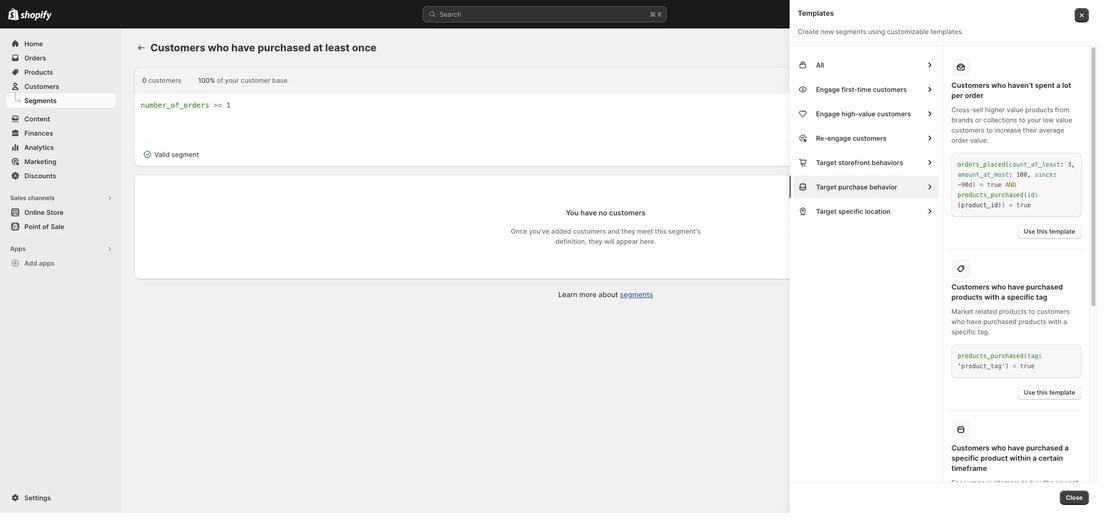 Task type: describe. For each thing, give the bounding box(es) containing it.
use for spent
[[1024, 228, 1036, 235]]

increase
[[995, 126, 1022, 134]]

bought
[[1042, 499, 1064, 507]]

days
[[956, 421, 979, 433]]

use for purchased
[[1024, 389, 1036, 397]]

average
[[1040, 126, 1065, 134]]

a inside market related products to customers who have purchased products with a specific tag.
[[1064, 318, 1068, 326]]

behaviors
[[872, 159, 904, 167]]

2 days left in your trial button
[[937, 412, 1089, 433]]

sell inside cross-sell higher value products from brands or collections to your low value customers to increase their average order value.
[[973, 106, 984, 114]]

add
[[24, 259, 37, 267]]

1 for from the left
[[947, 466, 956, 474]]

your
[[947, 439, 961, 447]]

to inside encourage customers to buy the newest version of your products or cross-sell products that are frequently bought together.
[[1022, 479, 1029, 487]]

since : -90d )
[[958, 171, 1057, 189]]

to inside market related products to customers who have purchased products with a specific tag.
[[1029, 308, 1036, 316]]

storefront
[[839, 159, 870, 167]]

cross-
[[952, 106, 973, 114]]

use this template for customers who haven't spent a lot per order
[[1024, 228, 1076, 235]]

target specific location button
[[794, 200, 939, 223]]

( down -
[[958, 202, 962, 209]]

least
[[325, 42, 350, 54]]

: for id
[[1035, 192, 1039, 199]]

the
[[1044, 479, 1054, 487]]

customers who haven't spent a lot per order
[[952, 81, 1072, 100]]

have for products
[[1008, 283, 1025, 291]]

) inside products_purchased ( tag : ' product_tag ' )
[[1006, 363, 1010, 370]]

product_tag
[[962, 363, 1002, 370]]

amount_at_most
[[958, 171, 1009, 178]]

target storefront behaviors
[[816, 159, 904, 167]]

90d
[[962, 181, 973, 189]]

select a plan
[[994, 484, 1032, 492]]

create new segments using customizable templates.
[[798, 27, 964, 36]]

id
[[1028, 192, 1035, 199]]

target purchase behavior
[[816, 183, 898, 191]]

add apps button
[[6, 256, 116, 270]]

purchased for with
[[1027, 283, 1064, 291]]

0 horizontal spatial segments
[[620, 290, 653, 299]]

frequently
[[1008, 499, 1040, 507]]

engage first-time customers
[[816, 85, 907, 94]]

customers right 0
[[148, 76, 181, 84]]

plan for select a plan to extend your shopify trial for just $1/month for your first 3 months.
[[974, 456, 988, 464]]

duplicate button
[[920, 41, 960, 55]]

tag.
[[978, 328, 990, 336]]

customers inside re-engage customers button
[[853, 134, 887, 142]]

engage for engage first-time customers
[[816, 85, 840, 94]]

customers inside engage high-value customers button
[[878, 110, 911, 118]]

use segment
[[1033, 44, 1072, 51]]

1 horizontal spatial segments
[[836, 27, 867, 36]]

: for count_at_least
[[1061, 161, 1065, 168]]

( product_id ) )
[[958, 202, 1006, 209]]

segments
[[24, 97, 57, 105]]

cross-
[[1039, 489, 1059, 497]]

value inside button
[[859, 110, 876, 118]]

have for a
[[1008, 444, 1025, 452]]

who inside market related products to customers who have purchased products with a specific tag.
[[952, 318, 965, 326]]

customers inside "engage first-time customers" button
[[873, 85, 907, 94]]

products_purchased for products_purchased ( tag : ' product_tag ' )
[[958, 353, 1024, 360]]

specific inside market related products to customers who have purchased products with a specific tag.
[[952, 328, 976, 336]]

customer
[[241, 76, 271, 84]]

select for select a plan to extend your shopify trial for just $1/month for your first 3 months.
[[947, 456, 967, 464]]

segment for use segment
[[1046, 44, 1072, 51]]

1 horizontal spatial value
[[1007, 106, 1024, 114]]

-
[[958, 181, 962, 189]]

create
[[798, 27, 819, 36]]

search
[[440, 10, 461, 18]]

your up first
[[1021, 456, 1035, 464]]

templates.
[[931, 27, 964, 36]]

higher
[[986, 106, 1005, 114]]

( for orders_placed ( count_at_least :
[[1006, 161, 1009, 168]]

newest
[[1056, 479, 1079, 487]]

re-engage customers
[[816, 134, 887, 142]]

customers for customers
[[24, 82, 59, 90]]

⌘
[[650, 10, 656, 18]]

engage for engage high-value customers
[[816, 110, 840, 118]]

a inside the select a plan to extend your shopify trial for just $1/month for your first 3 months.
[[969, 456, 972, 464]]

target for target specific location
[[816, 207, 837, 216]]

added
[[551, 227, 571, 235]]

new
[[821, 27, 834, 36]]

trial inside the select a plan to extend your shopify trial for just $1/month for your first 3 months.
[[1062, 456, 1074, 464]]

customers inside encourage customers to buy the newest version of your products or cross-sell products that are frequently bought together.
[[987, 479, 1020, 487]]

extend
[[997, 456, 1019, 464]]

months.
[[1049, 466, 1075, 474]]

all
[[816, 61, 825, 69]]

to inside the select a plan to extend your shopify trial for just $1/month for your first 3 months.
[[989, 456, 996, 464]]

no
[[599, 208, 608, 217]]

customers for customers who haven't spent a lot per order
[[952, 81, 990, 89]]

have left no
[[581, 208, 597, 217]]

encourage
[[952, 479, 986, 487]]

engage high-value customers
[[816, 110, 911, 118]]

more
[[580, 290, 597, 299]]

your inside 2 days left in your trial dropdown button
[[1012, 421, 1033, 433]]

here.
[[640, 237, 656, 246]]

haven't
[[1008, 81, 1034, 89]]

appear
[[617, 237, 639, 246]]

ends
[[977, 439, 992, 447]]

a inside customers who haven't spent a lot per order
[[1057, 81, 1061, 89]]

products inside cross-sell higher value products from brands or collections to your low value customers to increase their average order value.
[[1026, 106, 1054, 114]]

1 vertical spatial they
[[589, 237, 603, 246]]

orders_placed ( count_at_least :
[[958, 161, 1065, 168]]

100
[[1017, 171, 1028, 178]]

template for customers who haven't spent a lot per order
[[1050, 228, 1076, 235]]

customers for customers who have purchased at least once
[[150, 42, 206, 54]]

shopify image
[[20, 11, 52, 21]]

discounts
[[24, 172, 56, 180]]

0 horizontal spatial trial
[[963, 439, 975, 447]]

tag inside customers who have purchased products with a specific tag
[[1037, 293, 1048, 301]]

2 vertical spatial true
[[1021, 363, 1035, 370]]

templates
[[798, 9, 834, 17]]

: down 'orders_placed ( count_at_least :'
[[1009, 171, 1013, 178]]

customers for customers who have purchased products with a specific tag
[[952, 283, 990, 291]]

tag inside products_purchased ( tag : ' product_tag ' )
[[1028, 353, 1039, 360]]

since
[[1035, 171, 1054, 178]]

and
[[1006, 181, 1017, 189]]

, for 3 ,
[[1072, 161, 1076, 168]]

your left customer
[[225, 76, 239, 84]]

0 horizontal spatial of
[[217, 76, 223, 84]]

to up their
[[1020, 116, 1026, 124]]

to up value.
[[987, 126, 993, 134]]

who for customers who have purchased at least once
[[208, 42, 229, 54]]

use this template button for customers who haven't spent a lot per order
[[1018, 225, 1082, 239]]

this for customers who have purchased products with a specific tag
[[1037, 389, 1048, 397]]

once you've added customers and they meet this segment's definition, they will appear here.
[[511, 227, 701, 246]]

who for customers who have purchased a specific product within a certain timeframe
[[992, 444, 1007, 452]]

apps button
[[6, 242, 116, 256]]

select a plan to extend your shopify trial for just $1/month for your first 3 months.
[[947, 456, 1075, 474]]

all button
[[794, 54, 939, 76]]

your inside encourage customers to buy the newest version of your products or cross-sell products that are frequently bought together.
[[985, 489, 999, 497]]

meet
[[637, 227, 653, 235]]

certain
[[1039, 454, 1064, 463]]

of inside encourage customers to buy the newest version of your products or cross-sell products that are frequently bought together.
[[977, 489, 983, 497]]

per
[[952, 91, 964, 100]]

customers who have purchased a specific product within a certain timeframe
[[952, 444, 1069, 473]]

order inside customers who haven't spent a lot per order
[[965, 91, 984, 100]]

use segment button
[[1027, 41, 1078, 55]]

engage
[[828, 134, 851, 142]]

engage high-value customers button
[[794, 103, 939, 125]]

target specific location
[[816, 207, 891, 216]]



Task type: vqa. For each thing, say whether or not it's contained in the screenshot.
have within Customers who have purchased a specific product within a certain timeframe
yes



Task type: locate. For each thing, give the bounding box(es) containing it.
: down market related products to customers who have purchased products with a specific tag.
[[1039, 353, 1043, 360]]

target purchase behavior button
[[794, 176, 939, 198]]

0 horizontal spatial ,
[[1028, 171, 1032, 178]]

0 vertical spatial with
[[985, 293, 1000, 301]]

2 products_purchased from the top
[[958, 353, 1024, 360]]

( for products_purchased ( id :
[[1024, 192, 1028, 199]]

1 vertical spatial or
[[1030, 489, 1037, 497]]

0 vertical spatial use this template
[[1024, 228, 1076, 235]]

template for customers who have purchased products with a specific tag
[[1050, 389, 1076, 397]]

or down buy at the bottom right of the page
[[1030, 489, 1037, 497]]

: left 3 ,
[[1061, 161, 1065, 168]]

0 horizontal spatial segment
[[172, 150, 199, 159]]

product_id
[[962, 202, 998, 209]]

add apps
[[24, 259, 55, 267]]

0 vertical spatial of
[[217, 76, 223, 84]]

you've
[[529, 227, 550, 235]]

have up market related products to customers who have purchased products with a specific tag.
[[1008, 283, 1025, 291]]

1 vertical spatial ,
[[1028, 171, 1032, 178]]

1 vertical spatial select
[[994, 484, 1013, 492]]

your up their
[[1028, 116, 1042, 124]]

customers up and
[[609, 208, 646, 217]]

1 vertical spatial use this template
[[1024, 389, 1076, 397]]

engage first-time customers button
[[794, 78, 939, 101]]

1 horizontal spatial plan
[[1020, 484, 1032, 492]]

order right per
[[965, 91, 984, 100]]

= down amount_at_most
[[980, 181, 984, 189]]

engage inside "engage first-time customers" button
[[816, 85, 840, 94]]

of right 100%
[[217, 76, 223, 84]]

segments right new
[[836, 27, 867, 36]]

select for select a plan
[[994, 484, 1013, 492]]

.
[[1043, 439, 1045, 447]]

0 vertical spatial plan
[[974, 456, 988, 464]]

customers who have purchased products with a specific tag
[[952, 283, 1064, 301]]

0 vertical spatial true
[[987, 181, 1002, 189]]

1 horizontal spatial or
[[1030, 489, 1037, 497]]

behavior
[[870, 183, 898, 191]]

engage left high- at the right
[[816, 110, 840, 118]]

1 target from the top
[[816, 159, 837, 167]]

0 horizontal spatial '
[[958, 363, 962, 370]]

first-
[[842, 85, 858, 94]]

who up product
[[992, 444, 1007, 452]]

1 ' from the left
[[958, 363, 962, 370]]

value up collections
[[1007, 106, 1024, 114]]

who for customers who haven't spent a lot per order
[[992, 81, 1007, 89]]

time
[[858, 85, 872, 94]]

1 horizontal spatial of
[[977, 489, 983, 497]]

have up 100% of your customer base
[[231, 42, 255, 54]]

1 template from the top
[[1050, 228, 1076, 235]]

to up $1/month
[[989, 456, 996, 464]]

, right count_at_least
[[1072, 161, 1076, 168]]

customers down 'brands'
[[952, 126, 985, 134]]

segment up lot
[[1046, 44, 1072, 51]]

template
[[1050, 228, 1076, 235], [1050, 389, 1076, 397]]

amount_at_most :
[[958, 171, 1013, 178]]

100%
[[198, 76, 215, 84]]

( down 100 ,
[[1024, 192, 1028, 199]]

= down products_purchased ( id :
[[1010, 202, 1013, 209]]

0 vertical spatial engage
[[816, 85, 840, 94]]

2 horizontal spatial trial
[[1062, 456, 1074, 464]]

engage inside engage high-value customers button
[[816, 110, 840, 118]]

, for 100 ,
[[1028, 171, 1032, 178]]

to left buy at the bottom right of the page
[[1022, 479, 1029, 487]]

2 vertical spatial target
[[816, 207, 837, 216]]

1 vertical spatial with
[[1049, 318, 1062, 326]]

trial right your
[[963, 439, 975, 447]]

use this template for customers who have purchased products with a specific tag
[[1024, 389, 1076, 397]]

use this template button for customers who have purchased products with a specific tag
[[1018, 386, 1082, 400]]

have inside customers who have purchased a specific product within a certain timeframe
[[1008, 444, 1025, 452]]

have inside customers who have purchased products with a specific tag
[[1008, 283, 1025, 291]]

2 days left in your trial
[[947, 421, 1054, 433]]

order left value.
[[952, 136, 969, 144]]

customers up target storefront behaviors button on the top right
[[853, 134, 887, 142]]

engage
[[816, 85, 840, 94], [816, 110, 840, 118]]

products_purchased up ( product_id ) )
[[958, 192, 1024, 199]]

select up just
[[947, 456, 967, 464]]

0 horizontal spatial for
[[947, 466, 956, 474]]

this
[[655, 227, 667, 235], [1037, 228, 1048, 235], [1037, 389, 1048, 397]]

=
[[980, 181, 984, 189], [1010, 202, 1013, 209], [1013, 363, 1017, 370]]

are
[[996, 499, 1006, 507]]

products_purchased inside products_purchased ( tag : ' product_tag ' )
[[958, 353, 1024, 360]]

engage left first-
[[816, 85, 840, 94]]

1 products_purchased from the top
[[958, 192, 1024, 199]]

target storefront behaviors button
[[794, 152, 939, 174]]

learn more about segments
[[559, 290, 653, 299]]

3 inside the select a plan to extend your shopify trial for just $1/month for your first 3 months.
[[1043, 466, 1047, 474]]

customers for customers who have purchased a specific product within a certain timeframe
[[952, 444, 990, 452]]

or right 'brands'
[[976, 116, 982, 124]]

select inside the select a plan to extend your shopify trial for just $1/month for your first 3 months.
[[947, 456, 967, 464]]

0 vertical spatial products_purchased
[[958, 192, 1024, 199]]

re-engage customers button
[[794, 127, 939, 149]]

2 target from the top
[[816, 183, 837, 191]]

customers down the select a plan to extend your shopify trial for just $1/month for your first 3 months.
[[987, 479, 1020, 487]]

a inside customers who have purchased products with a specific tag
[[1002, 293, 1006, 301]]

use up 2 days left in your trial dropdown button
[[1024, 389, 1036, 397]]

customers inside customers who have purchased a specific product within a certain timeframe
[[952, 444, 990, 452]]

about
[[599, 290, 618, 299]]

segment for valid segment
[[172, 150, 199, 159]]

to
[[1020, 116, 1026, 124], [987, 126, 993, 134], [1029, 308, 1036, 316], [989, 456, 996, 464], [1022, 479, 1029, 487]]

specific inside button
[[839, 207, 864, 216]]

you
[[566, 208, 579, 217]]

1 vertical spatial of
[[977, 489, 983, 497]]

1 vertical spatial trial
[[963, 439, 975, 447]]

2 for from the left
[[1003, 466, 1011, 474]]

segments
[[836, 27, 867, 36], [620, 290, 653, 299]]

customers up definition,
[[573, 227, 606, 235]]

plan up the frequently
[[1020, 484, 1032, 492]]

customers inside once you've added customers and they meet this segment's definition, they will appear here.
[[573, 227, 606, 235]]

, down count_at_least
[[1028, 171, 1032, 178]]

segments link
[[620, 290, 653, 299]]

or inside cross-sell higher value products from brands or collections to your low value customers to increase their average order value.
[[976, 116, 982, 124]]

segment inside button
[[1046, 44, 1072, 51]]

1 vertical spatial tag
[[1028, 353, 1039, 360]]

0 horizontal spatial with
[[985, 293, 1000, 301]]

3 right count_at_least
[[1068, 161, 1072, 168]]

lot
[[1063, 81, 1072, 89]]

and
[[608, 227, 620, 235]]

purchased
[[258, 42, 311, 54], [1027, 283, 1064, 291], [984, 318, 1017, 326], [1027, 444, 1064, 452]]

cross-sell higher value products from brands or collections to your low value customers to increase their average order value.
[[952, 106, 1073, 144]]

use this template button up 2 days left in your trial dropdown button
[[1018, 386, 1082, 400]]

0 vertical spatial =
[[980, 181, 984, 189]]

segment right valid
[[172, 150, 199, 159]]

2 ' from the left
[[1002, 363, 1006, 370]]

( inside products_purchased ( tag : ' product_tag ' )
[[1024, 353, 1028, 360]]

your inside cross-sell higher value products from brands or collections to your low value customers to increase their average order value.
[[1028, 116, 1042, 124]]

plan for select a plan
[[1020, 484, 1032, 492]]

0 vertical spatial trial
[[1036, 421, 1054, 433]]

products inside customers who have purchased products with a specific tag
[[952, 293, 983, 301]]

order inside cross-sell higher value products from brands or collections to your low value customers to increase their average order value.
[[952, 136, 969, 144]]

value up re-engage customers button
[[859, 110, 876, 118]]

0 horizontal spatial value
[[859, 110, 876, 118]]

home link
[[6, 37, 116, 51]]

$1/month
[[971, 466, 1001, 474]]

customers up 0 customers
[[150, 42, 206, 54]]

1 horizontal spatial select
[[994, 484, 1013, 492]]

1 engage from the top
[[816, 85, 840, 94]]

3 target from the top
[[816, 207, 837, 216]]

3 right first
[[1043, 466, 1047, 474]]

( for products_purchased ( tag : ' product_tag ' )
[[1024, 353, 1028, 360]]

2 vertical spatial =
[[1013, 363, 1017, 370]]

0 horizontal spatial plan
[[974, 456, 988, 464]]

1 vertical spatial use this template button
[[1018, 386, 1082, 400]]

target down target purchase behavior
[[816, 207, 837, 216]]

specific up timeframe
[[952, 454, 979, 463]]

customers inside customers who haven't spent a lot per order
[[952, 81, 990, 89]]

customers down customers who have purchased products with a specific tag
[[1037, 308, 1071, 316]]

for down extend
[[1003, 466, 1011, 474]]

( down market related products to customers who have purchased products with a specific tag.
[[1024, 353, 1028, 360]]

1 horizontal spatial ,
[[1072, 161, 1076, 168]]

purchased up market related products to customers who have purchased products with a specific tag.
[[1027, 283, 1064, 291]]

0 vertical spatial target
[[816, 159, 837, 167]]

purchased for least
[[258, 42, 311, 54]]

⌘ k
[[650, 10, 662, 18]]

1 vertical spatial 3
[[1043, 466, 1047, 474]]

0 vertical spatial 3
[[1068, 161, 1072, 168]]

your up november
[[1012, 421, 1033, 433]]

valid
[[155, 150, 170, 159]]

who inside customers who haven't spent a lot per order
[[992, 81, 1007, 89]]

1 vertical spatial template
[[1050, 389, 1076, 397]]

1 horizontal spatial segment
[[1046, 44, 1072, 51]]

2 horizontal spatial value
[[1056, 116, 1073, 124]]

4
[[1039, 439, 1043, 447]]

your up that
[[985, 489, 999, 497]]

value down the from
[[1056, 116, 1073, 124]]

settings
[[24, 494, 51, 502]]

plan
[[974, 456, 988, 464], [1020, 484, 1032, 492]]

your down the within
[[1013, 466, 1027, 474]]

2 vertical spatial use
[[1024, 389, 1036, 397]]

: for tag
[[1039, 353, 1043, 360]]

their
[[1023, 126, 1038, 134]]

0 vertical spatial use this template button
[[1018, 225, 1082, 239]]

customers right time
[[873, 85, 907, 94]]

customers up per
[[952, 81, 990, 89]]

together.
[[952, 509, 980, 513]]

1 horizontal spatial with
[[1049, 318, 1062, 326]]

0 customers
[[142, 76, 181, 84]]

plan up $1/month
[[974, 456, 988, 464]]

purchased for specific
[[1027, 444, 1064, 452]]

2 template from the top
[[1050, 389, 1076, 397]]

1 vertical spatial order
[[952, 136, 969, 144]]

who for customers who have purchased products with a specific tag
[[992, 283, 1007, 291]]

segment's
[[669, 227, 701, 235]]

specific down purchase
[[839, 207, 864, 216]]

specific inside customers who have purchased a specific product within a certain timeframe
[[952, 454, 979, 463]]

) inside since : -90d )
[[973, 181, 976, 189]]

tag down market related products to customers who have purchased products with a specific tag.
[[1028, 353, 1039, 360]]

customers down "engage first-time customers" button
[[878, 110, 911, 118]]

products_purchased for products_purchased ( id :
[[958, 192, 1024, 199]]

or inside encourage customers to buy the newest version of your products or cross-sell products that are frequently bought together.
[[1030, 489, 1037, 497]]

0 horizontal spatial select
[[947, 456, 967, 464]]

use up spent
[[1033, 44, 1044, 51]]

0 horizontal spatial they
[[589, 237, 603, 246]]

target
[[816, 159, 837, 167], [816, 183, 837, 191], [816, 207, 837, 216]]

specific inside customers who have purchased products with a specific tag
[[1007, 293, 1035, 301]]

products_purchased ( tag : ' product_tag ' )
[[958, 353, 1043, 370]]

purchased inside customers who have purchased products with a specific tag
[[1027, 283, 1064, 291]]

1 vertical spatial target
[[816, 183, 837, 191]]

: down count_at_least
[[1054, 171, 1057, 178]]

trial up .
[[1036, 421, 1054, 433]]

orders_placed
[[958, 161, 1006, 168]]

they left the will
[[589, 237, 603, 246]]

target down the re-
[[816, 159, 837, 167]]

0 vertical spatial they
[[622, 227, 636, 235]]

1 horizontal spatial sell
[[1059, 489, 1069, 497]]

they
[[622, 227, 636, 235], [589, 237, 603, 246]]

customers up the market
[[952, 283, 990, 291]]

1 horizontal spatial they
[[622, 227, 636, 235]]

3
[[1068, 161, 1072, 168], [1043, 466, 1047, 474]]

customers inside cross-sell higher value products from brands or collections to your low value customers to increase their average order value.
[[952, 126, 985, 134]]

close button
[[1060, 491, 1089, 505]]

(
[[1006, 161, 1009, 168], [1024, 192, 1028, 199], [958, 202, 962, 209], [1024, 353, 1028, 360]]

for left just
[[947, 466, 956, 474]]

who inside customers who have purchased products with a specific tag
[[992, 283, 1007, 291]]

true right the product_tag
[[1021, 363, 1035, 370]]

sales channels
[[10, 194, 55, 202]]

purchased inside market related products to customers who have purchased products with a specific tag.
[[984, 318, 1017, 326]]

2 use this template from the top
[[1024, 389, 1076, 397]]

sell
[[973, 106, 984, 114], [1059, 489, 1069, 497]]

this for customers who haven't spent a lot per order
[[1037, 228, 1048, 235]]

segment inside alert
[[172, 150, 199, 159]]

0 vertical spatial sell
[[973, 106, 984, 114]]

sell left the higher
[[973, 106, 984, 114]]

order
[[965, 91, 984, 100], [952, 136, 969, 144]]

1 vertical spatial segment
[[172, 150, 199, 159]]

1 horizontal spatial 3
[[1068, 161, 1072, 168]]

purchased down related
[[984, 318, 1017, 326]]

who inside customers who have purchased a specific product within a certain timeframe
[[992, 444, 1007, 452]]

left
[[982, 421, 998, 433]]

0 vertical spatial segments
[[836, 27, 867, 36]]

sell down newest
[[1059, 489, 1069, 497]]

timeframe
[[952, 464, 988, 473]]

0 horizontal spatial or
[[976, 116, 982, 124]]

1 vertical spatial engage
[[816, 110, 840, 118]]

1 vertical spatial true
[[1017, 202, 1032, 209]]

: inside since : -90d )
[[1054, 171, 1057, 178]]

have
[[231, 42, 255, 54], [581, 208, 597, 217], [1008, 283, 1025, 291], [967, 318, 982, 326], [1008, 444, 1025, 452]]

target for target storefront behaviors
[[816, 159, 837, 167]]

= right the product_tag
[[1013, 363, 1017, 370]]

who left haven't at the top
[[992, 81, 1007, 89]]

encourage customers to buy the newest version of your products or cross-sell products that are frequently bought together.
[[952, 479, 1079, 513]]

once
[[352, 42, 377, 54]]

have up tag.
[[967, 318, 982, 326]]

valid segment alert
[[134, 142, 207, 167]]

0 vertical spatial use
[[1033, 44, 1044, 51]]

they up appear
[[622, 227, 636, 235]]

learn
[[559, 290, 578, 299]]

purchased up the certain
[[1027, 444, 1064, 452]]

use this template up 2 days left in your trial dropdown button
[[1024, 389, 1076, 397]]

of up that
[[977, 489, 983, 497]]

0 vertical spatial template
[[1050, 228, 1076, 235]]

customers up segments
[[24, 82, 59, 90]]

purchased up base
[[258, 42, 311, 54]]

to down customers who have purchased products with a specific tag
[[1029, 308, 1036, 316]]

1 vertical spatial segments
[[620, 290, 653, 299]]

0 vertical spatial segment
[[1046, 44, 1072, 51]]

( up since : -90d )
[[1006, 161, 1009, 168]]

0 vertical spatial order
[[965, 91, 984, 100]]

specific left tag.
[[952, 328, 976, 336]]

target for target purchase behavior
[[816, 183, 837, 191]]

k
[[658, 10, 662, 18]]

use this template down id
[[1024, 228, 1076, 235]]

'
[[958, 363, 962, 370], [1002, 363, 1006, 370]]

1 vertical spatial sell
[[1059, 489, 1069, 497]]

1 horizontal spatial '
[[1002, 363, 1006, 370]]

who up related
[[992, 283, 1007, 291]]

you have no customers
[[566, 208, 646, 217]]

customers who have purchased at least once
[[150, 42, 377, 54]]

0 vertical spatial or
[[976, 116, 982, 124]]

use inside use segment button
[[1033, 44, 1044, 51]]

customers inside market related products to customers who have purchased products with a specific tag.
[[1037, 308, 1071, 316]]

spent
[[1035, 81, 1055, 89]]

target inside button
[[816, 159, 837, 167]]

once
[[511, 227, 528, 235]]

have for at
[[231, 42, 255, 54]]

customers up timeframe
[[952, 444, 990, 452]]

tag up market related products to customers who have purchased products with a specific tag.
[[1037, 293, 1048, 301]]

re-
[[816, 134, 828, 142]]

specific
[[839, 207, 864, 216], [1007, 293, 1035, 301], [952, 328, 976, 336], [952, 454, 979, 463]]

within
[[1010, 454, 1032, 463]]

1 vertical spatial products_purchased
[[958, 353, 1024, 360]]

count_at_least
[[1009, 161, 1061, 168]]

segments right about
[[620, 290, 653, 299]]

definition,
[[556, 237, 587, 246]]

with inside market related products to customers who have purchased products with a specific tag.
[[1049, 318, 1062, 326]]

customers inside the customers link
[[24, 82, 59, 90]]

0 vertical spatial ,
[[1072, 161, 1076, 168]]

at
[[313, 42, 323, 54]]

use this template button
[[1018, 225, 1082, 239], [1018, 386, 1082, 400]]

have inside market related products to customers who have purchased products with a specific tag.
[[967, 318, 982, 326]]

plan inside the select a plan to extend your shopify trial for just $1/month for your first 3 months.
[[974, 456, 988, 464]]

2 vertical spatial trial
[[1062, 456, 1074, 464]]

use
[[1033, 44, 1044, 51], [1024, 228, 1036, 235], [1024, 389, 1036, 397]]

on
[[994, 439, 1002, 447]]

2 days left in your trial element
[[937, 438, 1089, 505]]

0 vertical spatial select
[[947, 456, 967, 464]]

use down id
[[1024, 228, 1036, 235]]

: inside products_purchased ( tag : ' product_tag ' )
[[1039, 353, 1043, 360]]

who up 100%
[[208, 42, 229, 54]]

1 use this template button from the top
[[1018, 225, 1082, 239]]

0 horizontal spatial 3
[[1043, 466, 1047, 474]]

1 horizontal spatial for
[[1003, 466, 1011, 474]]

1 horizontal spatial trial
[[1036, 421, 1054, 433]]

target left purchase
[[816, 183, 837, 191]]

sell inside encourage customers to buy the newest version of your products or cross-sell products that are frequently bought together.
[[1059, 489, 1069, 497]]

trial up months.
[[1062, 456, 1074, 464]]

0
[[142, 76, 147, 84]]

trial inside dropdown button
[[1036, 421, 1054, 433]]

have up the within
[[1008, 444, 1025, 452]]

select up are
[[994, 484, 1013, 492]]

true down id
[[1017, 202, 1032, 209]]

from
[[1056, 106, 1070, 114]]

purchased inside customers who have purchased a specific product within a certain timeframe
[[1027, 444, 1064, 452]]

this inside once you've added customers and they meet this segment's definition, they will appear here.
[[655, 227, 667, 235]]

2 use this template button from the top
[[1018, 386, 1082, 400]]

who down the market
[[952, 318, 965, 326]]

with
[[985, 293, 1000, 301], [1049, 318, 1062, 326]]

customers inside customers who have purchased products with a specific tag
[[952, 283, 990, 291]]

1 vertical spatial =
[[1010, 202, 1013, 209]]

with inside customers who have purchased products with a specific tag
[[985, 293, 1000, 301]]

use this template button down id
[[1018, 225, 1082, 239]]

true up products_purchased ( id :
[[987, 181, 1002, 189]]

1 vertical spatial plan
[[1020, 484, 1032, 492]]

0 horizontal spatial sell
[[973, 106, 984, 114]]

1 use this template from the top
[[1024, 228, 1076, 235]]

1 vertical spatial use
[[1024, 228, 1036, 235]]

2 engage from the top
[[816, 110, 840, 118]]

0 vertical spatial tag
[[1037, 293, 1048, 301]]

channels
[[28, 194, 55, 202]]



